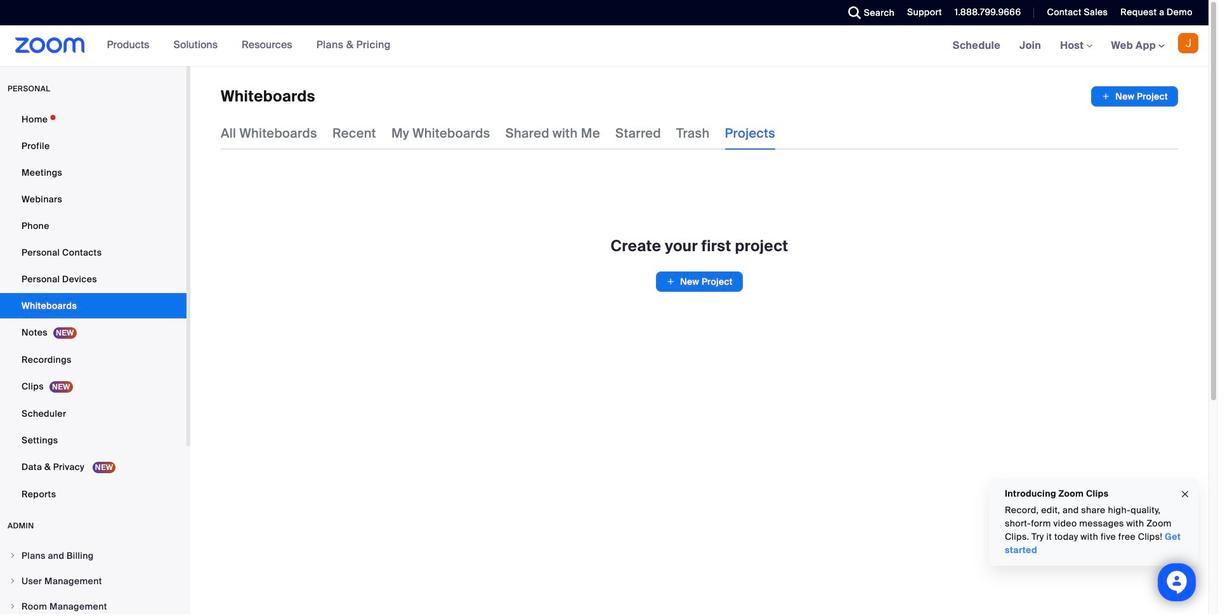Task type: vqa. For each thing, say whether or not it's contained in the screenshot.
Request a Demo "link"
no



Task type: describe. For each thing, give the bounding box(es) containing it.
right image
[[9, 552, 17, 560]]

1 menu item from the top
[[0, 544, 187, 568]]

close image
[[1181, 487, 1191, 502]]

add image
[[1102, 90, 1111, 103]]

2 menu item from the top
[[0, 569, 187, 593]]

profile picture image
[[1179, 33, 1199, 53]]

right image for 1st menu item from the bottom of the admin menu menu
[[9, 603, 17, 611]]

zoom logo image
[[15, 37, 85, 53]]

product information navigation
[[97, 25, 400, 66]]



Task type: locate. For each thing, give the bounding box(es) containing it.
3 menu item from the top
[[0, 595, 187, 614]]

0 vertical spatial right image
[[9, 578, 17, 585]]

personal menu menu
[[0, 107, 187, 508]]

1 right image from the top
[[9, 578, 17, 585]]

meetings navigation
[[944, 25, 1209, 67]]

right image for second menu item from the top
[[9, 578, 17, 585]]

add image
[[667, 275, 675, 288]]

admin menu menu
[[0, 544, 187, 614]]

right image
[[9, 578, 17, 585], [9, 603, 17, 611]]

2 right image from the top
[[9, 603, 17, 611]]

2 vertical spatial menu item
[[0, 595, 187, 614]]

banner
[[0, 25, 1209, 67]]

tabs of all whiteboard page tab list
[[221, 117, 776, 150]]

1 vertical spatial right image
[[9, 603, 17, 611]]

0 vertical spatial menu item
[[0, 544, 187, 568]]

menu item
[[0, 544, 187, 568], [0, 569, 187, 593], [0, 595, 187, 614]]

1 vertical spatial menu item
[[0, 569, 187, 593]]



